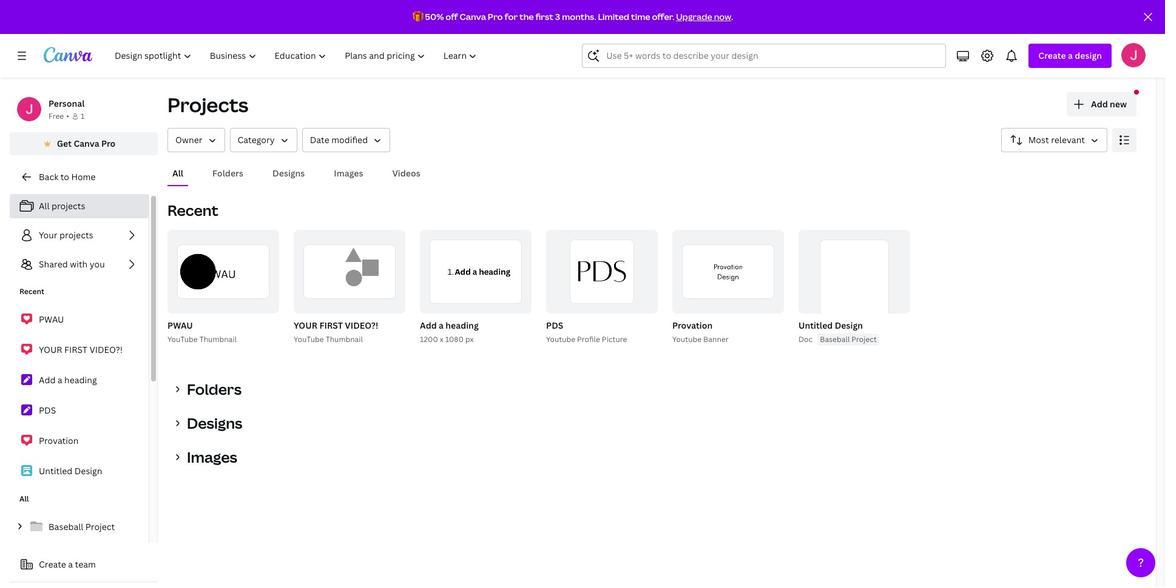 Task type: describe. For each thing, give the bounding box(es) containing it.
first for your first video?!
[[64, 344, 87, 356]]

add new
[[1092, 98, 1128, 110]]

create a design button
[[1029, 44, 1112, 68]]

limited
[[598, 11, 630, 22]]

most
[[1029, 134, 1050, 146]]

of
[[511, 299, 518, 308]]

profile
[[578, 335, 600, 345]]

your
[[39, 230, 57, 241]]

untitled design button
[[799, 319, 863, 334]]

1 of 2
[[506, 299, 523, 308]]

the
[[520, 11, 534, 22]]

your for your first video?!
[[39, 344, 62, 356]]

1 horizontal spatial untitled design
[[799, 320, 863, 332]]

personal
[[49, 98, 85, 109]]

your first video?!
[[39, 344, 123, 356]]

owner
[[175, 134, 203, 146]]

first
[[536, 11, 554, 22]]

your first video?! youtube thumbnail
[[294, 320, 379, 345]]

thumbnail inside pwau youtube thumbnail
[[200, 335, 237, 345]]

•
[[66, 111, 69, 121]]

home
[[71, 171, 96, 183]]

modified
[[332, 134, 368, 146]]

.
[[732, 11, 734, 22]]

canva inside get canva pro button
[[74, 138, 99, 149]]

pds link
[[10, 398, 149, 424]]

design inside 'list'
[[75, 466, 102, 477]]

x
[[440, 335, 444, 345]]

1 vertical spatial baseball project
[[49, 522, 115, 533]]

folders button
[[208, 162, 248, 185]]

1 horizontal spatial canva
[[460, 11, 486, 22]]

create a design
[[1039, 50, 1103, 61]]

designs button
[[168, 412, 250, 436]]

baseball project link
[[10, 515, 149, 540]]

projects for all projects
[[52, 200, 85, 212]]

most relevant
[[1029, 134, 1086, 146]]

all button
[[168, 162, 188, 185]]

first for your first video?! youtube thumbnail
[[320, 320, 343, 332]]

add a heading button
[[420, 319, 479, 334]]

pds for pds
[[39, 405, 56, 417]]

0 horizontal spatial recent
[[19, 287, 44, 297]]

Owner button
[[168, 128, 225, 152]]

team
[[75, 559, 96, 571]]

months.
[[562, 11, 597, 22]]

doc
[[799, 335, 813, 345]]

date modified
[[310, 134, 368, 146]]

provation link
[[10, 429, 149, 454]]

free
[[49, 111, 64, 121]]

Sort by button
[[1002, 128, 1108, 152]]

3
[[555, 11, 561, 22]]

list containing pwau
[[10, 307, 149, 485]]

baseball project button
[[818, 334, 880, 346]]

Date modified button
[[302, 128, 391, 152]]

with
[[70, 259, 88, 270]]

back to home link
[[10, 165, 158, 189]]

youtube for pds
[[546, 335, 576, 345]]

images button
[[168, 446, 245, 470]]

px
[[466, 335, 474, 345]]

youtube for provation
[[673, 335, 702, 345]]

Category button
[[230, 128, 297, 152]]

all for the all button
[[172, 168, 183, 179]]

get canva pro
[[57, 138, 116, 149]]

shared
[[39, 259, 68, 270]]

design inside button
[[835, 320, 863, 332]]

🎁
[[413, 11, 424, 22]]

upgrade
[[677, 11, 713, 22]]

now
[[714, 11, 732, 22]]

date
[[310, 134, 330, 146]]

provation for provation youtube banner
[[673, 320, 713, 332]]

free •
[[49, 111, 69, 121]]

add a heading link
[[10, 368, 149, 393]]

create for create a team
[[39, 559, 66, 571]]

pds button
[[546, 319, 564, 334]]

projects for your projects
[[60, 230, 93, 241]]

images inside dropdown button
[[187, 448, 237, 468]]

add a heading 1200 x 1080 px
[[420, 320, 479, 345]]

a for create a design
[[1069, 50, 1074, 61]]

your first video?! button
[[294, 319, 379, 334]]

folders button
[[168, 378, 249, 402]]

pwau for pwau youtube thumbnail
[[168, 320, 193, 332]]

add new button
[[1067, 92, 1137, 117]]

1 vertical spatial project
[[86, 522, 115, 533]]

pwau youtube thumbnail
[[168, 320, 237, 345]]

all projects
[[39, 200, 85, 212]]

1 for 1
[[81, 111, 85, 121]]

heading for add a heading 1200 x 1080 px
[[446, 320, 479, 332]]

create for create a design
[[1039, 50, 1067, 61]]

youtube inside your first video?! youtube thumbnail
[[294, 335, 324, 345]]

relevant
[[1052, 134, 1086, 146]]

a for add a heading
[[58, 375, 62, 386]]

folders inside folders dropdown button
[[187, 380, 242, 400]]

offer.
[[652, 11, 675, 22]]

provation youtube banner
[[673, 320, 729, 345]]

your first video?! link
[[10, 338, 149, 363]]

pwau link
[[10, 307, 149, 333]]

add a heading
[[39, 375, 97, 386]]

your projects
[[39, 230, 93, 241]]

list containing all projects
[[10, 194, 149, 277]]

category
[[238, 134, 275, 146]]

create a team button
[[10, 553, 158, 577]]

add for add new
[[1092, 98, 1109, 110]]

untitled design link
[[10, 459, 149, 485]]



Task type: locate. For each thing, give the bounding box(es) containing it.
0 horizontal spatial pro
[[101, 138, 116, 149]]

0 horizontal spatial design
[[75, 466, 102, 477]]

2 youtube from the left
[[673, 335, 702, 345]]

provation
[[673, 320, 713, 332], [39, 435, 79, 447]]

0 horizontal spatial video?!
[[90, 344, 123, 356]]

back
[[39, 171, 58, 183]]

untitled design inside 'list'
[[39, 466, 102, 477]]

add up 1200
[[420, 320, 437, 332]]

design
[[1076, 50, 1103, 61]]

1 horizontal spatial 1
[[506, 299, 510, 308]]

untitled down provation link
[[39, 466, 72, 477]]

youtube
[[546, 335, 576, 345], [673, 335, 702, 345]]

all for all projects
[[39, 200, 49, 212]]

1 vertical spatial pro
[[101, 138, 116, 149]]

get
[[57, 138, 72, 149]]

pro
[[488, 11, 503, 22], [101, 138, 116, 149]]

untitled design
[[799, 320, 863, 332], [39, 466, 102, 477]]

youtube down your first video?! button
[[294, 335, 324, 345]]

1 vertical spatial baseball
[[49, 522, 83, 533]]

0 vertical spatial projects
[[52, 200, 85, 212]]

1 horizontal spatial all
[[39, 200, 49, 212]]

0 vertical spatial all
[[172, 168, 183, 179]]

baseball inside button
[[820, 335, 850, 345]]

1 horizontal spatial pds
[[546, 320, 564, 332]]

0 horizontal spatial project
[[86, 522, 115, 533]]

add left new
[[1092, 98, 1109, 110]]

pds inside pds youtube profile picture
[[546, 320, 564, 332]]

🎁 50% off canva pro for the first 3 months. limited time offer. upgrade now .
[[413, 11, 734, 22]]

to
[[60, 171, 69, 183]]

0 horizontal spatial baseball project
[[49, 522, 115, 533]]

create
[[1039, 50, 1067, 61], [39, 559, 66, 571]]

0 vertical spatial first
[[320, 320, 343, 332]]

create inside create a design dropdown button
[[1039, 50, 1067, 61]]

0 horizontal spatial all
[[19, 494, 29, 505]]

baseball project up team on the left bottom of page
[[49, 522, 115, 533]]

all inside the all button
[[172, 168, 183, 179]]

provation inside 'list'
[[39, 435, 79, 447]]

thumbnail down your first video?! button
[[326, 335, 363, 345]]

untitled up doc
[[799, 320, 833, 332]]

top level navigation element
[[107, 44, 488, 68]]

first inside your first video?! link
[[64, 344, 87, 356]]

1 vertical spatial images
[[187, 448, 237, 468]]

heading inside add a heading "link"
[[64, 375, 97, 386]]

projects inside all projects link
[[52, 200, 85, 212]]

recent down shared
[[19, 287, 44, 297]]

baseball up create a team
[[49, 522, 83, 533]]

images down date modified button
[[334, 168, 363, 179]]

untitled design down provation link
[[39, 466, 102, 477]]

designs
[[273, 168, 305, 179], [187, 414, 243, 434]]

2 list from the top
[[10, 307, 149, 485]]

1 vertical spatial design
[[75, 466, 102, 477]]

1 vertical spatial recent
[[19, 287, 44, 297]]

add down your first video?! link
[[39, 375, 56, 386]]

your inside your first video?! youtube thumbnail
[[294, 320, 318, 332]]

projects right your
[[60, 230, 93, 241]]

pds for pds youtube profile picture
[[546, 320, 564, 332]]

0 vertical spatial create
[[1039, 50, 1067, 61]]

images
[[334, 168, 363, 179], [187, 448, 237, 468]]

0 horizontal spatial pwau
[[39, 314, 64, 325]]

video?! inside 'list'
[[90, 344, 123, 356]]

a inside "link"
[[58, 375, 62, 386]]

youtube down pwau button
[[168, 335, 198, 345]]

picture
[[602, 335, 628, 345]]

1 horizontal spatial recent
[[168, 200, 218, 220]]

1200
[[420, 335, 438, 345]]

pwau inside pwau youtube thumbnail
[[168, 320, 193, 332]]

0 horizontal spatial 1
[[81, 111, 85, 121]]

0 vertical spatial your
[[294, 320, 318, 332]]

a up 'x'
[[439, 320, 444, 332]]

all projects link
[[10, 194, 149, 219]]

new
[[1111, 98, 1128, 110]]

0 vertical spatial images
[[334, 168, 363, 179]]

0 horizontal spatial first
[[64, 344, 87, 356]]

recent
[[168, 200, 218, 220], [19, 287, 44, 297]]

youtube inside provation youtube banner
[[673, 335, 702, 345]]

0 horizontal spatial create
[[39, 559, 66, 571]]

time
[[632, 11, 651, 22]]

project
[[852, 335, 877, 345], [86, 522, 115, 533]]

1 youtube from the left
[[168, 335, 198, 345]]

video?! inside your first video?! youtube thumbnail
[[345, 320, 379, 332]]

pwau for pwau
[[39, 314, 64, 325]]

a for add a heading 1200 x 1080 px
[[439, 320, 444, 332]]

1 vertical spatial all
[[39, 200, 49, 212]]

1 horizontal spatial designs
[[273, 168, 305, 179]]

1 horizontal spatial project
[[852, 335, 877, 345]]

youtube down provation button
[[673, 335, 702, 345]]

baseball down the untitled design button
[[820, 335, 850, 345]]

a
[[1069, 50, 1074, 61], [439, 320, 444, 332], [58, 375, 62, 386], [68, 559, 73, 571]]

for
[[505, 11, 518, 22]]

first inside your first video?! youtube thumbnail
[[320, 320, 343, 332]]

heading up the px
[[446, 320, 479, 332]]

designs inside button
[[273, 168, 305, 179]]

pds youtube profile picture
[[546, 320, 628, 345]]

upgrade now button
[[677, 11, 732, 22]]

0 horizontal spatial youtube
[[168, 335, 198, 345]]

1 vertical spatial designs
[[187, 414, 243, 434]]

pwau button
[[168, 319, 193, 334]]

pro inside button
[[101, 138, 116, 149]]

1 vertical spatial provation
[[39, 435, 79, 447]]

james peterson image
[[1122, 43, 1146, 67]]

1 vertical spatial untitled
[[39, 466, 72, 477]]

images down designs dropdown button
[[187, 448, 237, 468]]

your inside 'list'
[[39, 344, 62, 356]]

your projects link
[[10, 223, 149, 248]]

folders up designs dropdown button
[[187, 380, 242, 400]]

heading inside add a heading 1200 x 1080 px
[[446, 320, 479, 332]]

pwau
[[39, 314, 64, 325], [168, 320, 193, 332]]

design up baseball project button
[[835, 320, 863, 332]]

1 horizontal spatial youtube
[[673, 335, 702, 345]]

1 thumbnail from the left
[[200, 335, 237, 345]]

videos button
[[388, 162, 425, 185]]

1 vertical spatial untitled design
[[39, 466, 102, 477]]

your for your first video?! youtube thumbnail
[[294, 320, 318, 332]]

0 horizontal spatial untitled
[[39, 466, 72, 477]]

your
[[294, 320, 318, 332], [39, 344, 62, 356]]

you
[[90, 259, 105, 270]]

0 horizontal spatial pds
[[39, 405, 56, 417]]

1 list from the top
[[10, 194, 149, 277]]

designs down folders dropdown button
[[187, 414, 243, 434]]

add inside add a heading "link"
[[39, 375, 56, 386]]

1 vertical spatial 1
[[506, 299, 510, 308]]

2 thumbnail from the left
[[326, 335, 363, 345]]

projects
[[52, 200, 85, 212], [60, 230, 93, 241]]

projects
[[168, 92, 249, 118]]

project inside button
[[852, 335, 877, 345]]

youtube inside pwau youtube thumbnail
[[168, 335, 198, 345]]

banner
[[704, 335, 729, 345]]

0 vertical spatial recent
[[168, 200, 218, 220]]

1 right the •
[[81, 111, 85, 121]]

all
[[172, 168, 183, 179], [39, 200, 49, 212], [19, 494, 29, 505]]

add for add a heading 1200 x 1080 px
[[420, 320, 437, 332]]

folders
[[213, 168, 244, 179], [187, 380, 242, 400]]

a down your first video?! link
[[58, 375, 62, 386]]

shared with you
[[39, 259, 105, 270]]

videos
[[393, 168, 421, 179]]

1 vertical spatial create
[[39, 559, 66, 571]]

baseball project down the untitled design button
[[820, 335, 877, 345]]

0 horizontal spatial designs
[[187, 414, 243, 434]]

projects down back to home
[[52, 200, 85, 212]]

None search field
[[583, 44, 947, 68]]

untitled
[[799, 320, 833, 332], [39, 466, 72, 477]]

provation up banner
[[673, 320, 713, 332]]

get canva pro button
[[10, 132, 158, 155]]

1 vertical spatial your
[[39, 344, 62, 356]]

designs down category button
[[273, 168, 305, 179]]

a left design
[[1069, 50, 1074, 61]]

1 horizontal spatial create
[[1039, 50, 1067, 61]]

0 vertical spatial untitled design
[[799, 320, 863, 332]]

1 youtube from the left
[[546, 335, 576, 345]]

a for create a team
[[68, 559, 73, 571]]

list
[[10, 194, 149, 277], [10, 307, 149, 485]]

folders inside folders button
[[213, 168, 244, 179]]

first
[[320, 320, 343, 332], [64, 344, 87, 356]]

0 vertical spatial designs
[[273, 168, 305, 179]]

a inside button
[[68, 559, 73, 571]]

1 horizontal spatial pwau
[[168, 320, 193, 332]]

1 horizontal spatial add
[[420, 320, 437, 332]]

baseball project inside button
[[820, 335, 877, 345]]

untitled design up baseball project button
[[799, 320, 863, 332]]

0 vertical spatial design
[[835, 320, 863, 332]]

0 vertical spatial add
[[1092, 98, 1109, 110]]

create left design
[[1039, 50, 1067, 61]]

1 vertical spatial projects
[[60, 230, 93, 241]]

youtube
[[168, 335, 198, 345], [294, 335, 324, 345]]

1 vertical spatial video?!
[[90, 344, 123, 356]]

a inside dropdown button
[[1069, 50, 1074, 61]]

1 horizontal spatial your
[[294, 320, 318, 332]]

project down the untitled design button
[[852, 335, 877, 345]]

folders down category
[[213, 168, 244, 179]]

heading
[[446, 320, 479, 332], [64, 375, 97, 386]]

0 vertical spatial provation
[[673, 320, 713, 332]]

0 vertical spatial project
[[852, 335, 877, 345]]

1 horizontal spatial youtube
[[294, 335, 324, 345]]

1 vertical spatial folders
[[187, 380, 242, 400]]

create a team
[[39, 559, 96, 571]]

0 horizontal spatial thumbnail
[[200, 335, 237, 345]]

1 horizontal spatial pro
[[488, 11, 503, 22]]

video?! for your first video?!
[[90, 344, 123, 356]]

2 youtube from the left
[[294, 335, 324, 345]]

2 vertical spatial add
[[39, 375, 56, 386]]

images inside button
[[334, 168, 363, 179]]

add inside add new 'dropdown button'
[[1092, 98, 1109, 110]]

1 horizontal spatial baseball project
[[820, 335, 877, 345]]

provation down pds link
[[39, 435, 79, 447]]

pds inside 'list'
[[39, 405, 56, 417]]

heading for add a heading
[[64, 375, 97, 386]]

1 vertical spatial first
[[64, 344, 87, 356]]

video?! for your first video?! youtube thumbnail
[[345, 320, 379, 332]]

design down provation link
[[75, 466, 102, 477]]

pro left for
[[488, 11, 503, 22]]

images button
[[329, 162, 368, 185]]

0 horizontal spatial canva
[[74, 138, 99, 149]]

0 horizontal spatial untitled design
[[39, 466, 102, 477]]

pwau inside 'list'
[[39, 314, 64, 325]]

provation inside provation youtube banner
[[673, 320, 713, 332]]

untitled inside untitled design link
[[39, 466, 72, 477]]

0 horizontal spatial your
[[39, 344, 62, 356]]

0 vertical spatial baseball
[[820, 335, 850, 345]]

baseball
[[820, 335, 850, 345], [49, 522, 83, 533]]

canva right off
[[460, 11, 486, 22]]

2
[[520, 299, 523, 308]]

1 horizontal spatial baseball
[[820, 335, 850, 345]]

0 vertical spatial 1
[[81, 111, 85, 121]]

1 horizontal spatial heading
[[446, 320, 479, 332]]

2 horizontal spatial add
[[1092, 98, 1109, 110]]

0 vertical spatial list
[[10, 194, 149, 277]]

0 horizontal spatial heading
[[64, 375, 97, 386]]

1 horizontal spatial thumbnail
[[326, 335, 363, 345]]

0 horizontal spatial youtube
[[546, 335, 576, 345]]

create left team on the left bottom of page
[[39, 559, 66, 571]]

add
[[1092, 98, 1109, 110], [420, 320, 437, 332], [39, 375, 56, 386]]

a left team on the left bottom of page
[[68, 559, 73, 571]]

1 vertical spatial add
[[420, 320, 437, 332]]

1 for 1 of 2
[[506, 299, 510, 308]]

1 horizontal spatial images
[[334, 168, 363, 179]]

off
[[446, 11, 458, 22]]

50%
[[425, 11, 444, 22]]

0 vertical spatial folders
[[213, 168, 244, 179]]

0 horizontal spatial provation
[[39, 435, 79, 447]]

create inside "create a team" button
[[39, 559, 66, 571]]

all inside all projects link
[[39, 200, 49, 212]]

0 vertical spatial pds
[[546, 320, 564, 332]]

thumbnail up folders dropdown button
[[200, 335, 237, 345]]

recent down the all button
[[168, 200, 218, 220]]

youtube down pds button
[[546, 335, 576, 345]]

0 vertical spatial heading
[[446, 320, 479, 332]]

1 horizontal spatial first
[[320, 320, 343, 332]]

1 left of
[[506, 299, 510, 308]]

thumbnail
[[200, 335, 237, 345], [326, 335, 363, 345]]

0 horizontal spatial baseball
[[49, 522, 83, 533]]

project up team on the left bottom of page
[[86, 522, 115, 533]]

canva
[[460, 11, 486, 22], [74, 138, 99, 149]]

0 vertical spatial pro
[[488, 11, 503, 22]]

1 vertical spatial canva
[[74, 138, 99, 149]]

2 horizontal spatial all
[[172, 168, 183, 179]]

pro up the back to home link
[[101, 138, 116, 149]]

provation for provation
[[39, 435, 79, 447]]

1080
[[446, 335, 464, 345]]

back to home
[[39, 171, 96, 183]]

designs inside dropdown button
[[187, 414, 243, 434]]

add inside add a heading 1200 x 1080 px
[[420, 320, 437, 332]]

0 vertical spatial untitled
[[799, 320, 833, 332]]

1 horizontal spatial video?!
[[345, 320, 379, 332]]

canva right get
[[74, 138, 99, 149]]

0 vertical spatial canva
[[460, 11, 486, 22]]

thumbnail inside your first video?! youtube thumbnail
[[326, 335, 363, 345]]

2 vertical spatial all
[[19, 494, 29, 505]]

a inside add a heading 1200 x 1080 px
[[439, 320, 444, 332]]

0 vertical spatial baseball project
[[820, 335, 877, 345]]

add for add a heading
[[39, 375, 56, 386]]

shared with you link
[[10, 253, 149, 277]]

1 vertical spatial list
[[10, 307, 149, 485]]

1 horizontal spatial untitled
[[799, 320, 833, 332]]

design
[[835, 320, 863, 332], [75, 466, 102, 477]]

0 horizontal spatial images
[[187, 448, 237, 468]]

untitled inside button
[[799, 320, 833, 332]]

designs button
[[268, 162, 310, 185]]

youtube inside pds youtube profile picture
[[546, 335, 576, 345]]

heading down your first video?! link
[[64, 375, 97, 386]]

0 vertical spatial video?!
[[345, 320, 379, 332]]

baseball project
[[820, 335, 877, 345], [49, 522, 115, 533]]

provation button
[[673, 319, 713, 334]]

0 horizontal spatial add
[[39, 375, 56, 386]]

1 horizontal spatial provation
[[673, 320, 713, 332]]

Search search field
[[607, 44, 923, 67]]

1 horizontal spatial design
[[835, 320, 863, 332]]

1 vertical spatial pds
[[39, 405, 56, 417]]

projects inside your projects link
[[60, 230, 93, 241]]

1 vertical spatial heading
[[64, 375, 97, 386]]



Task type: vqa. For each thing, say whether or not it's contained in the screenshot.
the right Recent
yes



